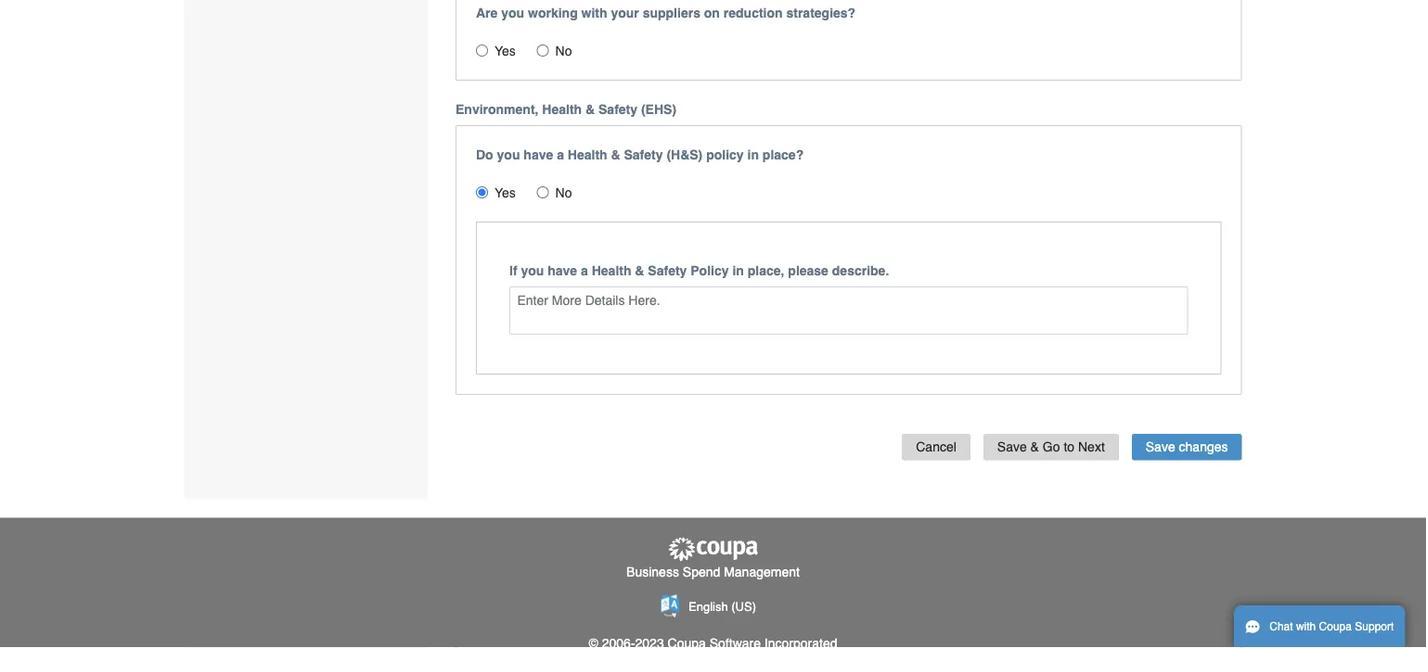 Task type: locate. For each thing, give the bounding box(es) containing it.
place?
[[763, 148, 804, 163]]

no down working
[[556, 44, 572, 59]]

save left go
[[998, 441, 1027, 455]]

save changes
[[1146, 441, 1229, 455]]

a right if
[[581, 264, 588, 279]]

you right if
[[521, 264, 544, 279]]

1 horizontal spatial a
[[581, 264, 588, 279]]

next
[[1079, 441, 1105, 455]]

chat
[[1270, 621, 1294, 634]]

1 vertical spatial yes
[[495, 186, 516, 201]]

0 vertical spatial yes
[[495, 44, 516, 59]]

with inside button
[[1297, 621, 1317, 634]]

yes down are
[[495, 44, 516, 59]]

1 vertical spatial with
[[1297, 621, 1317, 634]]

0 horizontal spatial in
[[733, 264, 744, 279]]

& inside button
[[1031, 441, 1040, 455]]

health for if
[[592, 264, 632, 279]]

0 vertical spatial no
[[556, 44, 572, 59]]

safety
[[599, 102, 638, 117], [624, 148, 663, 163], [648, 264, 687, 279]]

& left go
[[1031, 441, 1040, 455]]

yes
[[495, 44, 516, 59], [495, 186, 516, 201]]

1 horizontal spatial with
[[1297, 621, 1317, 634]]

policy
[[691, 264, 729, 279]]

you for are
[[502, 6, 525, 21]]

If you have a Health & Safety Policy in place, please describe. text field
[[510, 287, 1189, 335]]

save inside save changes button
[[1146, 441, 1176, 455]]

2 save from the left
[[1146, 441, 1176, 455]]

if
[[510, 264, 518, 279]]

a for if
[[581, 264, 588, 279]]

spend
[[683, 566, 721, 580]]

save left changes
[[1146, 441, 1176, 455]]

have
[[524, 148, 554, 163], [548, 264, 578, 279]]

in
[[748, 148, 759, 163], [733, 264, 744, 279]]

you
[[502, 6, 525, 21], [497, 148, 520, 163], [521, 264, 544, 279]]

business spend management
[[627, 566, 800, 580]]

save
[[998, 441, 1027, 455], [1146, 441, 1176, 455]]

safety for policy
[[648, 264, 687, 279]]

english
[[689, 601, 728, 615]]

are
[[476, 6, 498, 21]]

go
[[1043, 441, 1061, 455]]

a
[[557, 148, 564, 163], [581, 264, 588, 279]]

you right are
[[502, 6, 525, 21]]

save changes button
[[1132, 435, 1243, 461]]

yes for are
[[495, 44, 516, 59]]

chat with coupa support
[[1270, 621, 1395, 634]]

1 vertical spatial health
[[568, 148, 608, 163]]

2 vertical spatial safety
[[648, 264, 687, 279]]

with
[[582, 6, 608, 21], [1297, 621, 1317, 634]]

safety for (h&s)
[[624, 148, 663, 163]]

2 yes from the top
[[495, 186, 516, 201]]

a down environment, health & safety (ehs)
[[557, 148, 564, 163]]

save for save changes
[[1146, 441, 1176, 455]]

no
[[556, 44, 572, 59], [556, 186, 572, 201]]

None radio
[[537, 45, 549, 57]]

safety left policy
[[648, 264, 687, 279]]

1 no from the top
[[556, 44, 572, 59]]

have for do
[[524, 148, 554, 163]]

with left your on the top left of the page
[[582, 6, 608, 21]]

2 no from the top
[[556, 186, 572, 201]]

1 vertical spatial a
[[581, 264, 588, 279]]

environment, health & safety (ehs)
[[456, 102, 677, 117]]

health
[[543, 102, 582, 117], [568, 148, 608, 163], [592, 264, 632, 279]]

describe.
[[833, 264, 890, 279]]

0 vertical spatial health
[[543, 102, 582, 117]]

1 horizontal spatial in
[[748, 148, 759, 163]]

1 save from the left
[[998, 441, 1027, 455]]

you right do at the top
[[497, 148, 520, 163]]

1 vertical spatial no
[[556, 186, 572, 201]]

on
[[704, 6, 720, 21]]

0 vertical spatial have
[[524, 148, 554, 163]]

1 vertical spatial safety
[[624, 148, 663, 163]]

2 vertical spatial you
[[521, 264, 544, 279]]

1 horizontal spatial save
[[1146, 441, 1176, 455]]

(us)
[[732, 601, 757, 615]]

in left place,
[[733, 264, 744, 279]]

with right chat
[[1297, 621, 1317, 634]]

0 horizontal spatial save
[[998, 441, 1027, 455]]

0 horizontal spatial a
[[557, 148, 564, 163]]

0 vertical spatial with
[[582, 6, 608, 21]]

0 vertical spatial a
[[557, 148, 564, 163]]

1 yes from the top
[[495, 44, 516, 59]]

to
[[1064, 441, 1075, 455]]

0 vertical spatial in
[[748, 148, 759, 163]]

1 vertical spatial you
[[497, 148, 520, 163]]

0 vertical spatial you
[[502, 6, 525, 21]]

no down environment, health & safety (ehs)
[[556, 186, 572, 201]]

health for do
[[568, 148, 608, 163]]

&
[[586, 102, 595, 117], [611, 148, 621, 163], [635, 264, 645, 279], [1031, 441, 1040, 455]]

safety left (ehs)
[[599, 102, 638, 117]]

None radio
[[476, 45, 488, 57], [476, 187, 488, 199], [537, 187, 549, 199], [476, 45, 488, 57], [476, 187, 488, 199], [537, 187, 549, 199]]

save inside save & go to next button
[[998, 441, 1027, 455]]

in right policy
[[748, 148, 759, 163]]

have right if
[[548, 264, 578, 279]]

yes up if
[[495, 186, 516, 201]]

strategies?
[[787, 6, 856, 21]]

have for if
[[548, 264, 578, 279]]

1 vertical spatial have
[[548, 264, 578, 279]]

no for have
[[556, 186, 572, 201]]

safety left (h&s)
[[624, 148, 663, 163]]

do
[[476, 148, 494, 163]]

2 vertical spatial health
[[592, 264, 632, 279]]

environment,
[[456, 102, 539, 117]]

cancel link
[[903, 435, 971, 461]]

have down environment, health & safety (ehs)
[[524, 148, 554, 163]]



Task type: describe. For each thing, give the bounding box(es) containing it.
changes
[[1180, 441, 1229, 455]]

(h&s)
[[667, 148, 703, 163]]

you for if
[[521, 264, 544, 279]]

support
[[1356, 621, 1395, 634]]

you for do
[[497, 148, 520, 163]]

business
[[627, 566, 680, 580]]

coupa
[[1320, 621, 1353, 634]]

suppliers
[[643, 6, 701, 21]]

1 vertical spatial in
[[733, 264, 744, 279]]

coupa supplier portal image
[[667, 537, 760, 564]]

management
[[724, 566, 800, 580]]

are you working with your suppliers on reduction strategies?
[[476, 6, 856, 21]]

a for do
[[557, 148, 564, 163]]

save & go to next button
[[984, 435, 1119, 461]]

english (us)
[[689, 601, 757, 615]]

0 horizontal spatial with
[[582, 6, 608, 21]]

your
[[611, 6, 639, 21]]

(ehs)
[[641, 102, 677, 117]]

cancel
[[917, 441, 957, 455]]

chat with coupa support button
[[1235, 606, 1406, 649]]

& left policy
[[635, 264, 645, 279]]

place,
[[748, 264, 785, 279]]

if you have a health & safety policy in place, please describe.
[[510, 264, 890, 279]]

& up do you have a health & safety (h&s) policy in place?
[[586, 102, 595, 117]]

& down environment, health & safety (ehs)
[[611, 148, 621, 163]]

0 vertical spatial safety
[[599, 102, 638, 117]]

save & go to next
[[998, 441, 1105, 455]]

please
[[789, 264, 829, 279]]

do you have a health & safety (h&s) policy in place?
[[476, 148, 804, 163]]

reduction
[[724, 6, 783, 21]]

yes for do
[[495, 186, 516, 201]]

policy
[[707, 148, 744, 163]]

working
[[528, 6, 578, 21]]

save for save & go to next
[[998, 441, 1027, 455]]

no for working
[[556, 44, 572, 59]]



Task type: vqa. For each thing, say whether or not it's contained in the screenshot.
the Save changes
yes



